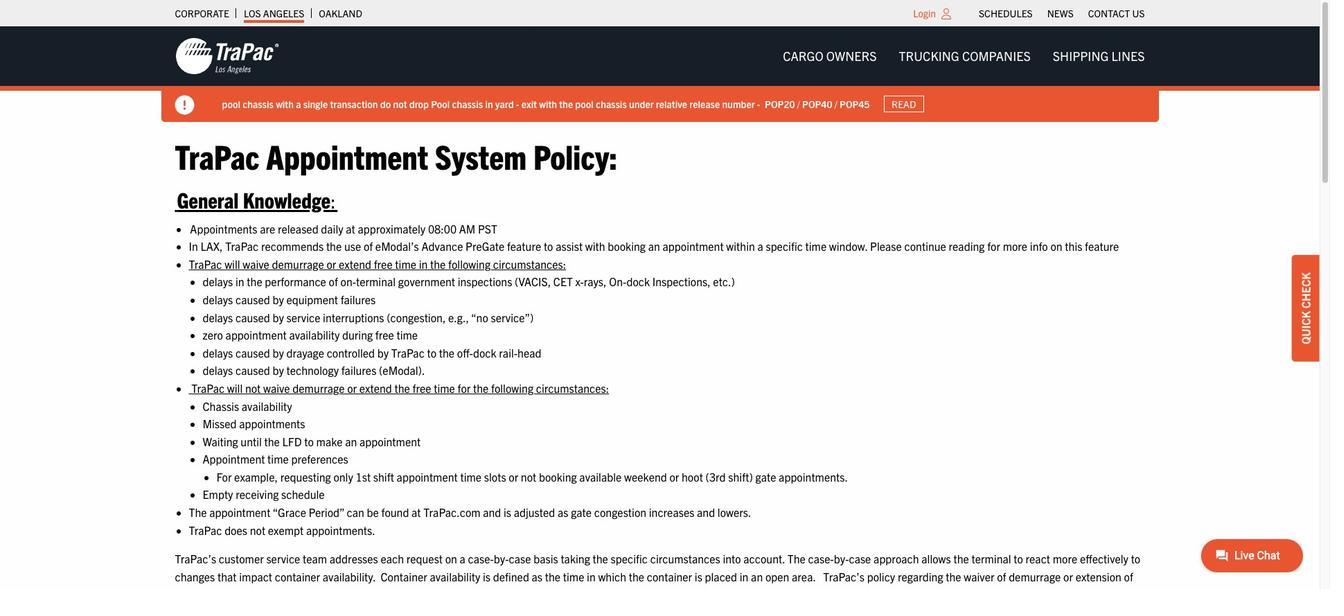 Task type: locate. For each thing, give the bounding box(es) containing it.
1 horizontal spatial case
[[849, 552, 872, 566]]

1 vertical spatial appointment
[[203, 452, 265, 466]]

delays
[[203, 275, 233, 289], [203, 292, 233, 306], [203, 310, 233, 324], [203, 346, 233, 360], [203, 363, 233, 377]]

as right adjusted
[[558, 505, 569, 519]]

not right the do
[[393, 97, 407, 110]]

free
[[374, 257, 393, 271], [376, 328, 394, 342], [413, 381, 431, 395], [175, 587, 194, 589], [679, 587, 698, 589]]

extend down (emodal).
[[360, 381, 392, 395]]

approach
[[874, 552, 920, 566]]

by- up defined
[[494, 552, 509, 566]]

specific up which
[[611, 552, 648, 566]]

1 horizontal spatial and
[[697, 505, 715, 519]]

1 horizontal spatial as
[[558, 505, 569, 519]]

0 vertical spatial following
[[448, 257, 491, 271]]

0 horizontal spatial and
[[483, 505, 501, 519]]

container down circumstances
[[647, 570, 693, 584]]

1 vertical spatial on
[[445, 552, 457, 566]]

on-
[[609, 275, 627, 289]]

1 vertical spatial service
[[266, 552, 300, 566]]

2 vertical spatial an
[[751, 570, 763, 584]]

fundamentally
[[230, 587, 299, 589]]

availability down "open"
[[757, 587, 808, 589]]

1 horizontal spatial feature
[[1085, 239, 1120, 253]]

demurrage up performance
[[272, 257, 324, 271]]

dock
[[627, 275, 650, 289], [473, 346, 497, 360]]

exempt
[[268, 523, 304, 537]]

/ left pop45
[[835, 97, 838, 110]]

more inside appointments are released daily at approximately 08:00 am pst in lax, trapac recommends the use of emodal's advance pregate feature to assist with booking an appointment within a specific time window. please continue reading for more info on this feature trapac will waive demurrage or extend free time in the following circumstances: delays in the performance of on-terminal government inspections (vacis, cet x-rays, on-dock inspections, etc.) delays caused by equipment failures delays caused by service interruptions (congestion, e.g., "no service") zero appointment availability during free time delays caused by drayage controlled by trapac to the off-dock rail-head delays caused by technology failures (emodal). trapac will not waive demurrage or extend the free time for the following circumstances: chassis availability missed appointments waiting until the lfd to make an appointment appointment time preferences for example, requesting only 1st shift appointment time slots or not booking available weekend or hoot (3rd shift) gate appointments. empty receiving schedule the appointment "grace period" can be found at trapac.com and is adjusted as gate congestion increases and lowers. trapac does not exempt appointments.
[[1003, 239, 1028, 253]]

basis
[[534, 552, 558, 566]]

2 horizontal spatial chassis
[[596, 97, 627, 110]]

5 delays from the top
[[203, 363, 233, 377]]

0 vertical spatial menu bar
[[972, 3, 1153, 23]]

lfd
[[282, 434, 302, 448]]

case- up defined
[[468, 552, 494, 566]]

this
[[1066, 239, 1083, 253]]

0 vertical spatial terminal
[[356, 275, 396, 289]]

1 caused from the top
[[236, 292, 270, 306]]

to left assist
[[544, 239, 553, 253]]

container
[[275, 570, 320, 584], [647, 570, 693, 584]]

1 horizontal spatial pool
[[576, 97, 594, 110]]

- right number
[[757, 97, 761, 110]]

based
[[301, 587, 330, 589]]

shift
[[373, 470, 394, 484]]

demurrage inside trapac's customer service team addresses each request on a case-by-case basis taking the specific circumstances into account. the case-by-case approach allows the terminal to react more effectively to changes that impact container availability.  container availability is defined as the time in which the container is placed in an open area.   trapac's policy regarding the waiver of demurrage or extension of free time is fundamentally based on whether there is a reasonable opportunity to retrieve the cargo during free time. cargo availability directly impacts the reasonability analysis.
[[1009, 570, 1061, 584]]

case up defined
[[509, 552, 531, 566]]

free down interruptions
[[376, 328, 394, 342]]

service inside trapac's customer service team addresses each request on a case-by-case basis taking the specific circumstances into account. the case-by-case approach allows the terminal to react more effectively to changes that impact container availability.  container availability is defined as the time in which the container is placed in an open area.   trapac's policy regarding the waiver of demurrage or extension of free time is fundamentally based on whether there is a reasonable opportunity to retrieve the cargo during free time. cargo availability directly impacts the reasonability analysis.
[[266, 552, 300, 566]]

emodal's
[[376, 239, 419, 253]]

1 horizontal spatial following
[[491, 381, 534, 395]]

terminal
[[356, 275, 396, 289], [972, 552, 1012, 566]]

gate left congestion
[[571, 505, 592, 519]]

reasonable
[[435, 587, 487, 589]]

release
[[690, 97, 720, 110]]

not inside banner
[[393, 97, 407, 110]]

or down the daily
[[327, 257, 336, 271]]

1 horizontal spatial terminal
[[972, 552, 1012, 566]]

schedules
[[979, 7, 1033, 19]]

booking
[[608, 239, 646, 253], [539, 470, 577, 484]]

2 vertical spatial on
[[333, 587, 345, 589]]

hoot
[[682, 470, 703, 484]]

of right extension
[[1125, 570, 1134, 584]]

1 vertical spatial following
[[491, 381, 534, 395]]

0 horizontal spatial pool
[[222, 97, 240, 110]]

/ left pop40
[[798, 97, 800, 110]]

1 and from the left
[[483, 505, 501, 519]]

the up "open"
[[788, 552, 806, 566]]

0 vertical spatial for
[[988, 239, 1001, 253]]

an inside trapac's customer service team addresses each request on a case-by-case basis taking the specific circumstances into account. the case-by-case approach allows the terminal to react more effectively to changes that impact container availability.  container availability is defined as the time in which the container is placed in an open area.   trapac's policy regarding the waiver of demurrage or extension of free time is fundamentally based on whether there is a reasonable opportunity to retrieve the cargo during free time. cargo availability directly impacts the reasonability analysis.
[[751, 570, 763, 584]]

trapac up the general
[[175, 134, 260, 177]]

during inside trapac's customer service team addresses each request on a case-by-case basis taking the specific circumstances into account. the case-by-case approach allows the terminal to react more effectively to changes that impact container availability.  container availability is defined as the time in which the container is placed in an open area.   trapac's policy regarding the waiver of demurrage or extension of free time is fundamentally based on whether there is a reasonable opportunity to retrieve the cargo during free time. cargo availability directly impacts the reasonability analysis.
[[646, 587, 676, 589]]

will up chassis
[[227, 381, 243, 395]]

2 pool from the left
[[576, 97, 594, 110]]

1 horizontal spatial at
[[412, 505, 421, 519]]

for down the off-
[[458, 381, 471, 395]]

as down basis
[[532, 570, 543, 584]]

1 vertical spatial demurrage
[[293, 381, 345, 395]]

1 horizontal spatial chassis
[[452, 97, 483, 110]]

1 horizontal spatial specific
[[766, 239, 803, 253]]

during down interruptions
[[342, 328, 373, 342]]

a inside appointments are released daily at approximately 08:00 am pst in lax, trapac recommends the use of emodal's advance pregate feature to assist with booking an appointment within a specific time window. please continue reading for more info on this feature trapac will waive demurrage or extend free time in the following circumstances: delays in the performance of on-terminal government inspections (vacis, cet x-rays, on-dock inspections, etc.) delays caused by equipment failures delays caused by service interruptions (congestion, e.g., "no service") zero appointment availability during free time delays caused by drayage controlled by trapac to the off-dock rail-head delays caused by technology failures (emodal). trapac will not waive demurrage or extend the free time for the following circumstances: chassis availability missed appointments waiting until the lfd to make an appointment appointment time preferences for example, requesting only 1st shift appointment time slots or not booking available weekend or hoot (3rd shift) gate appointments. empty receiving schedule the appointment "grace period" can be found at trapac.com and is adjusted as gate congestion increases and lowers. trapac does not exempt appointments.
[[758, 239, 764, 253]]

can
[[347, 505, 365, 519]]

whether
[[347, 587, 386, 589]]

menu bar up shipping
[[972, 3, 1153, 23]]

3 chassis from the left
[[596, 97, 627, 110]]

of
[[364, 239, 373, 253], [329, 275, 338, 289], [998, 570, 1007, 584], [1125, 570, 1134, 584]]

1 vertical spatial booking
[[539, 470, 577, 484]]

1 horizontal spatial booking
[[608, 239, 646, 253]]

free down emodal's
[[374, 257, 393, 271]]

case- up directly
[[809, 552, 834, 566]]

menu bar containing cargo owners
[[772, 42, 1156, 70]]

cargo inside trapac's customer service team addresses each request on a case-by-case basis taking the specific circumstances into account. the case-by-case approach allows the terminal to react more effectively to changes that impact container availability.  container availability is defined as the time in which the container is placed in an open area.   trapac's policy regarding the waiver of demurrage or extension of free time is fundamentally based on whether there is a reasonable opportunity to retrieve the cargo during free time. cargo availability directly impacts the reasonability analysis.
[[727, 587, 755, 589]]

quick check
[[1300, 273, 1313, 344]]

example,
[[234, 470, 278, 484]]

0 horizontal spatial cargo
[[727, 587, 755, 589]]

0 horizontal spatial trapac's
[[175, 552, 216, 566]]

waive up appointments
[[263, 381, 290, 395]]

booking up "on-"
[[608, 239, 646, 253]]

terminal down emodal's
[[356, 275, 396, 289]]

extend down 'use'
[[339, 257, 372, 271]]

quick
[[1300, 311, 1313, 344]]

1 horizontal spatial /
[[835, 97, 838, 110]]

chassis
[[243, 97, 274, 110], [452, 97, 483, 110], [596, 97, 627, 110]]

2 feature from the left
[[1085, 239, 1120, 253]]

0 vertical spatial the
[[189, 505, 207, 519]]

1 horizontal spatial container
[[647, 570, 693, 584]]

specific
[[766, 239, 803, 253], [611, 552, 648, 566]]

cargo inside menu bar
[[783, 48, 824, 64]]

an up inspections,
[[649, 239, 660, 253]]

trapac appointment system policy: main content
[[161, 132, 1159, 589]]

for right reading
[[988, 239, 1001, 253]]

contact
[[1089, 7, 1131, 19]]

case up "policy"
[[849, 552, 872, 566]]

appointments.
[[779, 470, 848, 484], [306, 523, 376, 537]]

shift)
[[729, 470, 753, 484]]

cargo down placed
[[727, 587, 755, 589]]

trapac.com
[[424, 505, 481, 519]]

terminal up "waiver"
[[972, 552, 1012, 566]]

1 case- from the left
[[468, 552, 494, 566]]

appointment right zero
[[226, 328, 287, 342]]

not right does on the bottom left
[[250, 523, 266, 537]]

requesting
[[280, 470, 331, 484]]

1 vertical spatial for
[[458, 381, 471, 395]]

feature
[[507, 239, 541, 253], [1085, 239, 1120, 253]]

by- up directly
[[834, 552, 849, 566]]

do
[[380, 97, 391, 110]]

us
[[1133, 7, 1145, 19]]

0 vertical spatial on
[[1051, 239, 1063, 253]]

with
[[276, 97, 294, 110], [539, 97, 557, 110], [586, 239, 606, 253]]

as inside appointments are released daily at approximately 08:00 am pst in lax, trapac recommends the use of emodal's advance pregate feature to assist with booking an appointment within a specific time window. please continue reading for more info on this feature trapac will waive demurrage or extend free time in the following circumstances: delays in the performance of on-terminal government inspections (vacis, cet x-rays, on-dock inspections, etc.) delays caused by equipment failures delays caused by service interruptions (congestion, e.g., "no service") zero appointment availability during free time delays caused by drayage controlled by trapac to the off-dock rail-head delays caused by technology failures (emodal). trapac will not waive demurrage or extend the free time for the following circumstances: chassis availability missed appointments waiting until the lfd to make an appointment appointment time preferences for example, requesting only 1st shift appointment time slots or not booking available weekend or hoot (3rd shift) gate appointments. empty receiving schedule the appointment "grace period" can be found at trapac.com and is adjusted as gate congestion increases and lowers. trapac does not exempt appointments.
[[558, 505, 569, 519]]

or left extension
[[1064, 570, 1074, 584]]

pregate
[[466, 239, 505, 253]]

cargo left owners
[[783, 48, 824, 64]]

1 horizontal spatial by-
[[834, 552, 849, 566]]

demurrage
[[272, 257, 324, 271], [293, 381, 345, 395], [1009, 570, 1061, 584]]

0 vertical spatial specific
[[766, 239, 803, 253]]

0 horizontal spatial case
[[509, 552, 531, 566]]

1 vertical spatial more
[[1053, 552, 1078, 566]]

1 horizontal spatial more
[[1053, 552, 1078, 566]]

demurrage down react
[[1009, 570, 1061, 584]]

on right based
[[333, 587, 345, 589]]

and
[[483, 505, 501, 519], [697, 505, 715, 519]]

make
[[316, 434, 343, 448]]

by
[[273, 292, 284, 306], [273, 310, 284, 324], [273, 346, 284, 360], [378, 346, 389, 360], [273, 363, 284, 377]]

0 horizontal spatial appointment
[[203, 452, 265, 466]]

0 vertical spatial as
[[558, 505, 569, 519]]

trapac's up changes
[[175, 552, 216, 566]]

/
[[798, 97, 800, 110], [835, 97, 838, 110]]

1 vertical spatial failures
[[342, 363, 377, 377]]

2 and from the left
[[697, 505, 715, 519]]

appointments
[[239, 417, 305, 431]]

1 chassis from the left
[[243, 97, 274, 110]]

circumstances
[[651, 552, 721, 566]]

1 vertical spatial the
[[788, 552, 806, 566]]

changes
[[175, 570, 215, 584]]

chassis left under
[[596, 97, 627, 110]]

los angeles
[[244, 7, 305, 19]]

number
[[723, 97, 755, 110]]

1 vertical spatial terminal
[[972, 552, 1012, 566]]

1 horizontal spatial case-
[[809, 552, 834, 566]]

to left the off-
[[427, 346, 437, 360]]

in up government
[[419, 257, 428, 271]]

service inside appointments are released daily at approximately 08:00 am pst in lax, trapac recommends the use of emodal's advance pregate feature to assist with booking an appointment within a specific time window. please continue reading for more info on this feature trapac will waive demurrage or extend free time in the following circumstances: delays in the performance of on-terminal government inspections (vacis, cet x-rays, on-dock inspections, etc.) delays caused by equipment failures delays caused by service interruptions (congestion, e.g., "no service") zero appointment availability during free time delays caused by drayage controlled by trapac to the off-dock rail-head delays caused by technology failures (emodal). trapac will not waive demurrage or extend the free time for the following circumstances: chassis availability missed appointments waiting until the lfd to make an appointment appointment time preferences for example, requesting only 1st shift appointment time slots or not booking available weekend or hoot (3rd shift) gate appointments. empty receiving schedule the appointment "grace period" can be found at trapac.com and is adjusted as gate congestion increases and lowers. trapac does not exempt appointments.
[[287, 310, 321, 324]]

0 horizontal spatial specific
[[611, 552, 648, 566]]

4 caused from the top
[[236, 363, 270, 377]]

2 case- from the left
[[809, 552, 834, 566]]

in left yard
[[485, 97, 493, 110]]

slots
[[484, 470, 506, 484]]

0 horizontal spatial case-
[[468, 552, 494, 566]]

system
[[435, 134, 527, 177]]

0 horizontal spatial an
[[345, 434, 357, 448]]

1 vertical spatial menu bar
[[772, 42, 1156, 70]]

will down the appointments
[[225, 257, 240, 271]]

chassis
[[203, 399, 239, 413]]

please
[[871, 239, 902, 253]]

failures up interruptions
[[341, 292, 376, 306]]

free left the time.
[[679, 587, 698, 589]]

0 vertical spatial cargo
[[783, 48, 824, 64]]

for
[[217, 470, 232, 484]]

pool up the policy:
[[576, 97, 594, 110]]

1 vertical spatial circumstances:
[[536, 381, 609, 395]]

0 horizontal spatial container
[[275, 570, 320, 584]]

interruptions
[[323, 310, 384, 324]]

available
[[580, 470, 622, 484]]

with left single
[[276, 97, 294, 110]]

0 vertical spatial an
[[649, 239, 660, 253]]

1 vertical spatial appointments.
[[306, 523, 376, 537]]

failures down controlled
[[342, 363, 377, 377]]

0 horizontal spatial more
[[1003, 239, 1028, 253]]

or inside trapac's customer service team addresses each request on a case-by-case basis taking the specific circumstances into account. the case-by-case approach allows the terminal to react more effectively to changes that impact container availability.  container availability is defined as the time in which the container is placed in an open area.   trapac's policy regarding the waiver of demurrage or extension of free time is fundamentally based on whether there is a reasonable opportunity to retrieve the cargo during free time. cargo availability directly impacts the reasonability analysis.
[[1064, 570, 1074, 584]]

0 horizontal spatial during
[[342, 328, 373, 342]]

daily
[[321, 222, 344, 235]]

service
[[287, 310, 321, 324], [266, 552, 300, 566]]

schedule
[[281, 488, 325, 501]]

2 vertical spatial demurrage
[[1009, 570, 1061, 584]]

appointment up shift on the left bottom of page
[[360, 434, 421, 448]]

0 horizontal spatial chassis
[[243, 97, 274, 110]]

0 horizontal spatial /
[[798, 97, 800, 110]]

appointment inside appointments are released daily at approximately 08:00 am pst in lax, trapac recommends the use of emodal's advance pregate feature to assist with booking an appointment within a specific time window. please continue reading for more info on this feature trapac will waive demurrage or extend free time in the following circumstances: delays in the performance of on-terminal government inspections (vacis, cet x-rays, on-dock inspections, etc.) delays caused by equipment failures delays caused by service interruptions (congestion, e.g., "no service") zero appointment availability during free time delays caused by drayage controlled by trapac to the off-dock rail-head delays caused by technology failures (emodal). trapac will not waive demurrage or extend the free time for the following circumstances: chassis availability missed appointments waiting until the lfd to make an appointment appointment time preferences for example, requesting only 1st shift appointment time slots or not booking available weekend or hoot (3rd shift) gate appointments. empty receiving schedule the appointment "grace period" can be found at trapac.com and is adjusted as gate congestion increases and lowers. trapac does not exempt appointments.
[[203, 452, 265, 466]]

free down changes
[[175, 587, 194, 589]]

news link
[[1048, 3, 1074, 23]]

0 horizontal spatial terminal
[[356, 275, 396, 289]]

0 horizontal spatial on
[[333, 587, 345, 589]]

2 case from the left
[[849, 552, 872, 566]]

will
[[225, 257, 240, 271], [227, 381, 243, 395]]

0 vertical spatial extend
[[339, 257, 372, 271]]

is right there
[[416, 587, 424, 589]]

during inside appointments are released daily at approximately 08:00 am pst in lax, trapac recommends the use of emodal's advance pregate feature to assist with booking an appointment within a specific time window. please continue reading for more info on this feature trapac will waive demurrage or extend free time in the following circumstances: delays in the performance of on-terminal government inspections (vacis, cet x-rays, on-dock inspections, etc.) delays caused by equipment failures delays caused by service interruptions (congestion, e.g., "no service") zero appointment availability during free time delays caused by drayage controlled by trapac to the off-dock rail-head delays caused by technology failures (emodal). trapac will not waive demurrage or extend the free time for the following circumstances: chassis availability missed appointments waiting until the lfd to make an appointment appointment time preferences for example, requesting only 1st shift appointment time slots or not booking available weekend or hoot (3rd shift) gate appointments. empty receiving schedule the appointment "grace period" can be found at trapac.com and is adjusted as gate congestion increases and lowers. trapac does not exempt appointments.
[[342, 328, 373, 342]]

banner
[[0, 26, 1331, 122]]

inspections,
[[653, 275, 711, 289]]

1 vertical spatial at
[[412, 505, 421, 519]]

service down equipment
[[287, 310, 321, 324]]

following up inspections
[[448, 257, 491, 271]]

a right within at top
[[758, 239, 764, 253]]

1 horizontal spatial during
[[646, 587, 676, 589]]

appointment up :
[[266, 134, 428, 177]]

chassis right pool
[[452, 97, 483, 110]]

menu bar down light image
[[772, 42, 1156, 70]]

1 horizontal spatial on
[[445, 552, 457, 566]]

1 delays from the top
[[203, 275, 233, 289]]

account.
[[744, 552, 785, 566]]

2 horizontal spatial an
[[751, 570, 763, 584]]

contact us link
[[1089, 3, 1145, 23]]

weekend
[[624, 470, 667, 484]]

more right react
[[1053, 552, 1078, 566]]

waive down the are
[[243, 257, 270, 271]]

0 horizontal spatial -
[[516, 97, 520, 110]]

only
[[334, 470, 353, 484]]

dock left "rail-"
[[473, 346, 497, 360]]

of left the on-
[[329, 275, 338, 289]]

an right make
[[345, 434, 357, 448]]

1 by- from the left
[[494, 552, 509, 566]]

extension
[[1076, 570, 1122, 584]]

0 horizontal spatial appointments.
[[306, 523, 376, 537]]

los
[[244, 7, 261, 19]]

each
[[381, 552, 404, 566]]

circumstances: up (vacis,
[[493, 257, 566, 271]]

not up appointments
[[245, 381, 261, 395]]

an down account.
[[751, 570, 763, 584]]

0 horizontal spatial for
[[458, 381, 471, 395]]

the down empty at the bottom of page
[[189, 505, 207, 519]]

0 vertical spatial more
[[1003, 239, 1028, 253]]

head
[[518, 346, 542, 360]]

e.g.,
[[448, 310, 469, 324]]

1 vertical spatial trapac's
[[824, 570, 865, 584]]

at up 'use'
[[346, 222, 355, 235]]

appointment
[[266, 134, 428, 177], [203, 452, 265, 466]]

1 horizontal spatial the
[[788, 552, 806, 566]]

retrieve
[[560, 587, 596, 589]]

rays,
[[584, 275, 607, 289]]

booking up adjusted
[[539, 470, 577, 484]]

trapac
[[175, 134, 260, 177], [225, 239, 259, 253], [189, 257, 222, 271], [392, 346, 425, 360], [191, 381, 225, 395], [189, 523, 222, 537]]

specific right within at top
[[766, 239, 803, 253]]

0 vertical spatial at
[[346, 222, 355, 235]]

(congestion,
[[387, 310, 446, 324]]

on-
[[341, 275, 356, 289]]

1 horizontal spatial an
[[649, 239, 660, 253]]

1 horizontal spatial dock
[[627, 275, 650, 289]]

with inside appointments are released daily at approximately 08:00 am pst in lax, trapac recommends the use of emodal's advance pregate feature to assist with booking an appointment within a specific time window. please continue reading for more info on this feature trapac will waive demurrage or extend free time in the following circumstances: delays in the performance of on-terminal government inspections (vacis, cet x-rays, on-dock inspections, etc.) delays caused by equipment failures delays caused by service interruptions (congestion, e.g., "no service") zero appointment availability during free time delays caused by drayage controlled by trapac to the off-dock rail-head delays caused by technology failures (emodal). trapac will not waive demurrage or extend the free time for the following circumstances: chassis availability missed appointments waiting until the lfd to make an appointment appointment time preferences for example, requesting only 1st shift appointment time slots or not booking available weekend or hoot (3rd shift) gate appointments. empty receiving schedule the appointment "grace period" can be found at trapac.com and is adjusted as gate congestion increases and lowers. trapac does not exempt appointments.
[[586, 239, 606, 253]]

and left lowers.
[[697, 505, 715, 519]]

the inside trapac's customer service team addresses each request on a case-by-case basis taking the specific circumstances into account. the case-by-case approach allows the terminal to react more effectively to changes that impact container availability.  container availability is defined as the time in which the container is placed in an open area.   trapac's policy regarding the waiver of demurrage or extension of free time is fundamentally based on whether there is a reasonable opportunity to retrieve the cargo during free time. cargo availability directly impacts the reasonability analysis.
[[788, 552, 806, 566]]

appointment up for
[[203, 452, 265, 466]]

1 horizontal spatial for
[[988, 239, 1001, 253]]

1 / from the left
[[798, 97, 800, 110]]

a left single
[[296, 97, 301, 110]]

0 vertical spatial during
[[342, 328, 373, 342]]

2 - from the left
[[757, 97, 761, 110]]

to right effectively
[[1132, 552, 1141, 566]]

is left adjusted
[[504, 505, 512, 519]]

0 vertical spatial booking
[[608, 239, 646, 253]]

0 vertical spatial will
[[225, 257, 240, 271]]

the
[[560, 97, 573, 110], [326, 239, 342, 253], [430, 257, 446, 271], [247, 275, 262, 289], [439, 346, 455, 360], [395, 381, 410, 395], [473, 381, 489, 395], [264, 434, 280, 448], [593, 552, 609, 566], [954, 552, 970, 566], [545, 570, 561, 584], [629, 570, 645, 584], [946, 570, 962, 584], [598, 587, 614, 589], [889, 587, 905, 589]]

menu bar
[[972, 3, 1153, 23], [772, 42, 1156, 70]]

1 vertical spatial as
[[532, 570, 543, 584]]

in down into
[[740, 570, 749, 584]]

4 delays from the top
[[203, 346, 233, 360]]

3 caused from the top
[[236, 346, 270, 360]]

1 vertical spatial will
[[227, 381, 243, 395]]

0 horizontal spatial feature
[[507, 239, 541, 253]]

appointment
[[663, 239, 724, 253], [226, 328, 287, 342], [360, 434, 421, 448], [397, 470, 458, 484], [209, 505, 271, 519]]

1 horizontal spatial appointments.
[[779, 470, 848, 484]]

1 horizontal spatial cargo
[[783, 48, 824, 64]]

1 vertical spatial during
[[646, 587, 676, 589]]

1 case from the left
[[509, 552, 531, 566]]

dock right the rays,
[[627, 275, 650, 289]]

pop40
[[803, 97, 833, 110]]

recommends
[[261, 239, 324, 253]]

is left defined
[[483, 570, 491, 584]]

3 delays from the top
[[203, 310, 233, 324]]

at right found
[[412, 505, 421, 519]]

0 vertical spatial gate
[[756, 470, 777, 484]]

on left 'this'
[[1051, 239, 1063, 253]]

more left the info
[[1003, 239, 1028, 253]]



Task type: describe. For each thing, give the bounding box(es) containing it.
trapac appointment system policy:
[[175, 134, 631, 177]]

contact us
[[1089, 7, 1145, 19]]

free down (emodal).
[[413, 381, 431, 395]]

which
[[598, 570, 627, 584]]

appointment up does on the bottom left
[[209, 505, 271, 519]]

waiver
[[964, 570, 995, 584]]

1 vertical spatial waive
[[263, 381, 290, 395]]

solid image
[[175, 96, 194, 115]]

trapac down the appointments
[[225, 239, 259, 253]]

cargo
[[616, 587, 643, 589]]

or right slots at left bottom
[[509, 470, 519, 484]]

2 container from the left
[[647, 570, 693, 584]]

trapac down lax,
[[189, 257, 222, 271]]

1 horizontal spatial gate
[[756, 470, 777, 484]]

availability up appointments
[[242, 399, 292, 413]]

1 container from the left
[[275, 570, 320, 584]]

read
[[892, 98, 917, 110]]

as inside trapac's customer service team addresses each request on a case-by-case basis taking the specific circumstances into account. the case-by-case approach allows the terminal to react more effectively to changes that impact container availability.  container availability is defined as the time in which the container is placed in an open area.   trapac's policy regarding the waiver of demurrage or extension of free time is fundamentally based on whether there is a reasonable opportunity to retrieve the cargo during free time. cargo availability directly impacts the reasonability analysis.
[[532, 570, 543, 584]]

pool chassis with a single transaction  do not drop pool chassis in yard -  exit with the pool chassis under relative release number -  pop20 / pop40 / pop45
[[222, 97, 870, 110]]

there
[[389, 587, 414, 589]]

trapac's customer service team addresses each request on a case-by-case basis taking the specific circumstances into account. the case-by-case approach allows the terminal to react more effectively to changes that impact container availability.  container availability is defined as the time in which the container is placed in an open area.   trapac's policy regarding the waiver of demurrage or extension of free time is fundamentally based on whether there is a reasonable opportunity to retrieve the cargo during free time. cargo availability directly impacts the reasonability analysis.
[[175, 552, 1141, 589]]

into
[[723, 552, 741, 566]]

1 horizontal spatial trapac's
[[824, 570, 865, 584]]

opportunity
[[490, 587, 545, 589]]

react
[[1026, 552, 1051, 566]]

1 pool from the left
[[222, 97, 240, 110]]

single
[[303, 97, 328, 110]]

is up the time.
[[695, 570, 703, 584]]

:
[[331, 186, 336, 213]]

of up analysis.
[[998, 570, 1007, 584]]

menu bar inside banner
[[772, 42, 1156, 70]]

a down the container
[[426, 587, 432, 589]]

2 caused from the top
[[236, 310, 270, 324]]

los angeles image
[[175, 37, 279, 76]]

appointment up trapac.com
[[397, 470, 458, 484]]

not right slots at left bottom
[[521, 470, 537, 484]]

2 chassis from the left
[[452, 97, 483, 110]]

window.
[[830, 239, 868, 253]]

reasonability
[[907, 587, 968, 589]]

period"
[[309, 505, 344, 519]]

preferences
[[291, 452, 348, 466]]

knowledge
[[243, 186, 331, 213]]

1 horizontal spatial appointment
[[266, 134, 428, 177]]

use
[[344, 239, 361, 253]]

is inside appointments are released daily at approximately 08:00 am pst in lax, trapac recommends the use of emodal's advance pregate feature to assist with booking an appointment within a specific time window. please continue reading for more info on this feature trapac will waive demurrage or extend free time in the following circumstances: delays in the performance of on-terminal government inspections (vacis, cet x-rays, on-dock inspections, etc.) delays caused by equipment failures delays caused by service interruptions (congestion, e.g., "no service") zero appointment availability during free time delays caused by drayage controlled by trapac to the off-dock rail-head delays caused by technology failures (emodal). trapac will not waive demurrage or extend the free time for the following circumstances: chassis availability missed appointments waiting until the lfd to make an appointment appointment time preferences for example, requesting only 1st shift appointment time slots or not booking available weekend or hoot (3rd shift) gate appointments. empty receiving schedule the appointment "grace period" can be found at trapac.com and is adjusted as gate congestion increases and lowers. trapac does not exempt appointments.
[[504, 505, 512, 519]]

(3rd
[[706, 470, 726, 484]]

trapac left does on the bottom left
[[189, 523, 222, 537]]

etc.)
[[713, 275, 735, 289]]

0 horizontal spatial booking
[[539, 470, 577, 484]]

or down controlled
[[347, 381, 357, 395]]

missed
[[203, 417, 237, 431]]

appointment up inspections,
[[663, 239, 724, 253]]

1st
[[356, 470, 371, 484]]

pop45
[[840, 97, 870, 110]]

trucking companies
[[899, 48, 1031, 64]]

rail-
[[499, 346, 518, 360]]

a inside banner
[[296, 97, 301, 110]]

1 feature from the left
[[507, 239, 541, 253]]

check
[[1300, 273, 1313, 309]]

does
[[225, 523, 247, 537]]

cet
[[554, 275, 573, 289]]

general knowledge :
[[177, 186, 338, 213]]

request
[[407, 552, 443, 566]]

news
[[1048, 7, 1074, 19]]

shipping lines
[[1053, 48, 1145, 64]]

2 by- from the left
[[834, 552, 849, 566]]

in up retrieve
[[587, 570, 596, 584]]

availability up reasonable
[[430, 570, 481, 584]]

time.
[[700, 587, 724, 589]]

directly
[[810, 587, 846, 589]]

0 vertical spatial appointments.
[[779, 470, 848, 484]]

0 horizontal spatial dock
[[473, 346, 497, 360]]

2 delays from the top
[[203, 292, 233, 306]]

0 vertical spatial trapac's
[[175, 552, 216, 566]]

0 horizontal spatial with
[[276, 97, 294, 110]]

a up reasonable
[[460, 552, 466, 566]]

corporate
[[175, 7, 229, 19]]

owners
[[827, 48, 877, 64]]

service")
[[491, 310, 534, 324]]

0 vertical spatial waive
[[243, 257, 270, 271]]

0 horizontal spatial at
[[346, 222, 355, 235]]

read link
[[884, 96, 925, 112]]

trucking
[[899, 48, 960, 64]]

quick check link
[[1293, 255, 1320, 362]]

impact
[[239, 570, 272, 584]]

empty
[[203, 488, 233, 501]]

of right 'use'
[[364, 239, 373, 253]]

under
[[629, 97, 654, 110]]

0 vertical spatial circumstances:
[[493, 257, 566, 271]]

be
[[367, 505, 379, 519]]

drayage
[[287, 346, 324, 360]]

1 horizontal spatial with
[[539, 97, 557, 110]]

the inside banner
[[560, 97, 573, 110]]

impacts
[[848, 587, 886, 589]]

to right lfd
[[304, 434, 314, 448]]

is down 'that'
[[220, 587, 228, 589]]

light image
[[942, 8, 952, 19]]

defined
[[493, 570, 529, 584]]

availability up drayage
[[289, 328, 340, 342]]

shipping lines link
[[1042, 42, 1156, 70]]

appointments
[[190, 222, 257, 235]]

the inside appointments are released daily at approximately 08:00 am pst in lax, trapac recommends the use of emodal's advance pregate feature to assist with booking an appointment within a specific time window. please continue reading for more info on this feature trapac will waive demurrage or extend free time in the following circumstances: delays in the performance of on-terminal government inspections (vacis, cet x-rays, on-dock inspections, etc.) delays caused by equipment failures delays caused by service interruptions (congestion, e.g., "no service") zero appointment availability during free time delays caused by drayage controlled by trapac to the off-dock rail-head delays caused by technology failures (emodal). trapac will not waive demurrage or extend the free time for the following circumstances: chassis availability missed appointments waiting until the lfd to make an appointment appointment time preferences for example, requesting only 1st shift appointment time slots or not booking available weekend or hoot (3rd shift) gate appointments. empty receiving schedule the appointment "grace period" can be found at trapac.com and is adjusted as gate congestion increases and lowers. trapac does not exempt appointments.
[[189, 505, 207, 519]]

companies
[[963, 48, 1031, 64]]

terminal inside appointments are released daily at approximately 08:00 am pst in lax, trapac recommends the use of emodal's advance pregate feature to assist with booking an appointment within a specific time window. please continue reading for more info on this feature trapac will waive demurrage or extend free time in the following circumstances: delays in the performance of on-terminal government inspections (vacis, cet x-rays, on-dock inspections, etc.) delays caused by equipment failures delays caused by service interruptions (congestion, e.g., "no service") zero appointment availability during free time delays caused by drayage controlled by trapac to the off-dock rail-head delays caused by technology failures (emodal). trapac will not waive demurrage or extend the free time for the following circumstances: chassis availability missed appointments waiting until the lfd to make an appointment appointment time preferences for example, requesting only 1st shift appointment time slots or not booking available weekend or hoot (3rd shift) gate appointments. empty receiving schedule the appointment "grace period" can be found at trapac.com and is adjusted as gate congestion increases and lowers. trapac does not exempt appointments.
[[356, 275, 396, 289]]

increases
[[649, 505, 695, 519]]

specific inside trapac's customer service team addresses each request on a case-by-case basis taking the specific circumstances into account. the case-by-case approach allows the terminal to react more effectively to changes that impact container availability.  container availability is defined as the time in which the container is placed in an open area.   trapac's policy regarding the waiver of demurrage or extension of free time is fundamentally based on whether there is a reasonable opportunity to retrieve the cargo during free time. cargo availability directly impacts the reasonability analysis.
[[611, 552, 648, 566]]

more inside trapac's customer service team addresses each request on a case-by-case basis taking the specific circumstances into account. the case-by-case approach allows the terminal to react more effectively to changes that impact container availability.  container availability is defined as the time in which the container is placed in an open area.   trapac's policy regarding the waiver of demurrage or extension of free time is fundamentally based on whether there is a reasonable opportunity to retrieve the cargo during free time. cargo availability directly impacts the reasonability analysis.
[[1053, 552, 1078, 566]]

specific inside appointments are released daily at approximately 08:00 am pst in lax, trapac recommends the use of emodal's advance pregate feature to assist with booking an appointment within a specific time window. please continue reading for more info on this feature trapac will waive demurrage or extend free time in the following circumstances: delays in the performance of on-terminal government inspections (vacis, cet x-rays, on-dock inspections, etc.) delays caused by equipment failures delays caused by service interruptions (congestion, e.g., "no service") zero appointment availability during free time delays caused by drayage controlled by trapac to the off-dock rail-head delays caused by technology failures (emodal). trapac will not waive demurrage or extend the free time for the following circumstances: chassis availability missed appointments waiting until the lfd to make an appointment appointment time preferences for example, requesting only 1st shift appointment time slots or not booking available weekend or hoot (3rd shift) gate appointments. empty receiving schedule the appointment "grace period" can be found at trapac.com and is adjusted as gate congestion increases and lowers. trapac does not exempt appointments.
[[766, 239, 803, 253]]

that
[[218, 570, 237, 584]]

pop20
[[765, 97, 795, 110]]

in inside banner
[[485, 97, 493, 110]]

trapac up chassis
[[191, 381, 225, 395]]

released
[[278, 222, 319, 235]]

"grace
[[273, 505, 306, 519]]

info
[[1031, 239, 1049, 253]]

0 vertical spatial failures
[[341, 292, 376, 306]]

or left the hoot
[[670, 470, 679, 484]]

taking
[[561, 552, 590, 566]]

lax,
[[201, 239, 223, 253]]

inspections
[[458, 275, 512, 289]]

banner containing cargo owners
[[0, 26, 1331, 122]]

1 vertical spatial an
[[345, 434, 357, 448]]

terminal inside trapac's customer service team addresses each request on a case-by-case basis taking the specific circumstances into account. the case-by-case approach allows the terminal to react more effectively to changes that impact container availability.  container availability is defined as the time in which the container is placed in an open area.   trapac's policy regarding the waiver of demurrage or extension of free time is fundamentally based on whether there is a reasonable opportunity to retrieve the cargo during free time. cargo availability directly impacts the reasonability analysis.
[[972, 552, 1012, 566]]

pool
[[431, 97, 450, 110]]

performance
[[265, 275, 326, 289]]

technology
[[287, 363, 339, 377]]

0 vertical spatial demurrage
[[272, 257, 324, 271]]

to left react
[[1014, 552, 1024, 566]]

congestion
[[595, 505, 647, 519]]

(emodal).
[[379, 363, 425, 377]]

advance
[[422, 239, 463, 253]]

1 vertical spatial gate
[[571, 505, 592, 519]]

allows
[[922, 552, 951, 566]]

open
[[766, 570, 790, 584]]

lines
[[1112, 48, 1145, 64]]

08:00
[[428, 222, 457, 235]]

menu bar containing schedules
[[972, 3, 1153, 23]]

2 / from the left
[[835, 97, 838, 110]]

trapac up (emodal).
[[392, 346, 425, 360]]

to left retrieve
[[548, 587, 557, 589]]

oakland link
[[319, 3, 362, 23]]

customer
[[219, 552, 264, 566]]

1 - from the left
[[516, 97, 520, 110]]

1 vertical spatial extend
[[360, 381, 392, 395]]

equipment
[[287, 292, 338, 306]]

on inside appointments are released daily at approximately 08:00 am pst in lax, trapac recommends the use of emodal's advance pregate feature to assist with booking an appointment within a specific time window. please continue reading for more info on this feature trapac will waive demurrage or extend free time in the following circumstances: delays in the performance of on-terminal government inspections (vacis, cet x-rays, on-dock inspections, etc.) delays caused by equipment failures delays caused by service interruptions (congestion, e.g., "no service") zero appointment availability during free time delays caused by drayage controlled by trapac to the off-dock rail-head delays caused by technology failures (emodal). trapac will not waive demurrage or extend the free time for the following circumstances: chassis availability missed appointments waiting until the lfd to make an appointment appointment time preferences for example, requesting only 1st shift appointment time slots or not booking available weekend or hoot (3rd shift) gate appointments. empty receiving schedule the appointment "grace period" can be found at trapac.com and is adjusted as gate congestion increases and lowers. trapac does not exempt appointments.
[[1051, 239, 1063, 253]]

in
[[189, 239, 198, 253]]

found
[[382, 505, 409, 519]]

are
[[260, 222, 275, 235]]

pst
[[478, 222, 498, 235]]

in down the appointments
[[236, 275, 244, 289]]

assist
[[556, 239, 583, 253]]



Task type: vqa. For each thing, say whether or not it's contained in the screenshot.
specific to the left
yes



